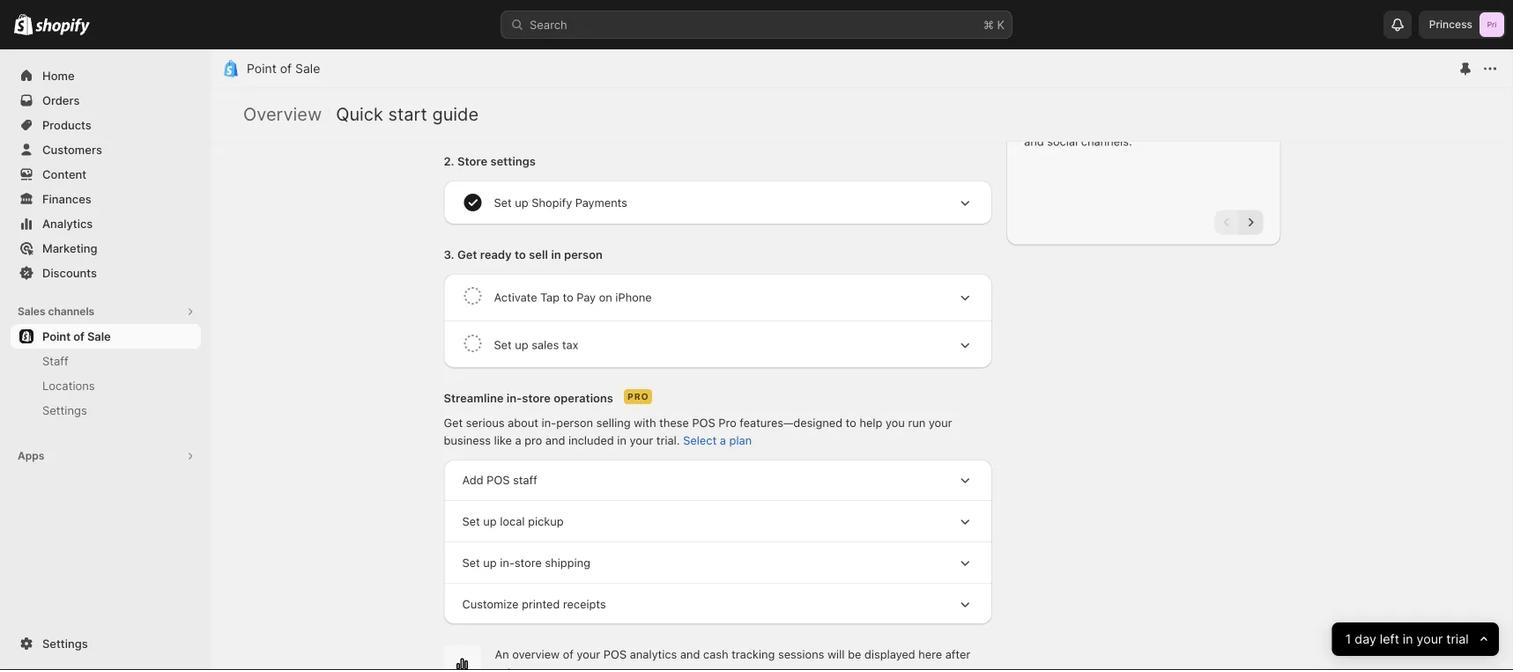 Task type: describe. For each thing, give the bounding box(es) containing it.
1 day left in your trial button
[[1332, 623, 1499, 657]]

0 vertical spatial point of sale
[[247, 61, 320, 76]]

princess image
[[1480, 12, 1504, 37]]

analytics link
[[11, 212, 201, 236]]

2 settings from the top
[[42, 637, 88, 651]]

home link
[[11, 63, 201, 88]]

search
[[530, 18, 567, 31]]

guide
[[432, 103, 479, 125]]

apps
[[18, 450, 44, 463]]

marketing
[[42, 241, 97, 255]]

sale inside point of sale link
[[87, 330, 111, 343]]

analytics
[[42, 217, 93, 230]]

1
[[1346, 632, 1352, 647]]

0 horizontal spatial point of sale link
[[11, 324, 201, 349]]

channels
[[48, 305, 94, 318]]

apps button
[[11, 444, 201, 469]]

1 settings link from the top
[[11, 398, 201, 423]]

0 horizontal spatial of
[[73, 330, 84, 343]]

customers
[[42, 143, 102, 156]]

overview
[[243, 103, 322, 125]]

start
[[388, 103, 427, 125]]

products link
[[11, 113, 201, 137]]

discounts link
[[11, 261, 201, 286]]

in
[[1403, 632, 1413, 647]]

content
[[42, 167, 87, 181]]

⌘
[[984, 18, 994, 31]]

home
[[42, 69, 75, 82]]

products
[[42, 118, 91, 132]]

2 settings link from the top
[[11, 632, 201, 657]]

staff
[[42, 354, 69, 368]]

finances
[[42, 192, 91, 206]]



Task type: vqa. For each thing, say whether or not it's contained in the screenshot.
right POINT
yes



Task type: locate. For each thing, give the bounding box(es) containing it.
sales
[[18, 305, 45, 318]]

0 vertical spatial sale
[[295, 61, 320, 76]]

1 settings from the top
[[42, 404, 87, 417]]

left
[[1380, 632, 1400, 647]]

1 day left in your trial
[[1346, 632, 1469, 647]]

point of sale link down the channels
[[11, 324, 201, 349]]

sale up overview button
[[295, 61, 320, 76]]

1 vertical spatial settings
[[42, 637, 88, 651]]

1 vertical spatial point of sale
[[42, 330, 111, 343]]

content link
[[11, 162, 201, 187]]

0 vertical spatial point of sale link
[[247, 61, 320, 76]]

day
[[1355, 632, 1377, 647]]

⌘ k
[[984, 18, 1005, 31]]

point
[[247, 61, 277, 76], [42, 330, 71, 343]]

discounts
[[42, 266, 97, 280]]

staff link
[[11, 349, 201, 374]]

0 horizontal spatial point
[[42, 330, 71, 343]]

1 horizontal spatial sale
[[295, 61, 320, 76]]

your
[[1417, 632, 1443, 647]]

shopify image
[[14, 14, 33, 35], [35, 18, 90, 36]]

1 vertical spatial point
[[42, 330, 71, 343]]

1 horizontal spatial shopify image
[[35, 18, 90, 36]]

customers link
[[11, 137, 201, 162]]

sale down sales channels button
[[87, 330, 111, 343]]

settings
[[42, 404, 87, 417], [42, 637, 88, 651]]

1 horizontal spatial point of sale link
[[247, 61, 320, 76]]

point of sale link up overview button
[[247, 61, 320, 76]]

quick start guide
[[336, 103, 479, 125]]

point of sale up overview button
[[247, 61, 320, 76]]

princess
[[1429, 18, 1473, 31]]

1 vertical spatial settings link
[[11, 632, 201, 657]]

1 horizontal spatial point of sale
[[247, 61, 320, 76]]

point of sale
[[247, 61, 320, 76], [42, 330, 111, 343]]

of up overview button
[[280, 61, 292, 76]]

0 horizontal spatial point of sale
[[42, 330, 111, 343]]

sales channels button
[[11, 300, 201, 324]]

0 vertical spatial of
[[280, 61, 292, 76]]

settings link
[[11, 398, 201, 423], [11, 632, 201, 657]]

1 horizontal spatial of
[[280, 61, 292, 76]]

orders
[[42, 93, 80, 107]]

1 vertical spatial of
[[73, 330, 84, 343]]

overview button
[[243, 103, 322, 125]]

locations
[[42, 379, 95, 393]]

k
[[997, 18, 1005, 31]]

finances link
[[11, 187, 201, 212]]

point down sales channels
[[42, 330, 71, 343]]

sales channels
[[18, 305, 94, 318]]

0 vertical spatial settings link
[[11, 398, 201, 423]]

0 horizontal spatial shopify image
[[14, 14, 33, 35]]

0 vertical spatial point
[[247, 61, 277, 76]]

icon for point of sale image
[[222, 60, 240, 78]]

0 vertical spatial settings
[[42, 404, 87, 417]]

1 horizontal spatial point
[[247, 61, 277, 76]]

point of sale down the channels
[[42, 330, 111, 343]]

sale
[[295, 61, 320, 76], [87, 330, 111, 343]]

point of sale link
[[247, 61, 320, 76], [11, 324, 201, 349]]

1 vertical spatial sale
[[87, 330, 111, 343]]

point right 'icon for point of sale'
[[247, 61, 277, 76]]

quick
[[336, 103, 383, 125]]

locations link
[[11, 374, 201, 398]]

orders link
[[11, 88, 201, 113]]

marketing link
[[11, 236, 201, 261]]

of
[[280, 61, 292, 76], [73, 330, 84, 343]]

1 vertical spatial point of sale link
[[11, 324, 201, 349]]

of down the channels
[[73, 330, 84, 343]]

0 horizontal spatial sale
[[87, 330, 111, 343]]

trial
[[1447, 632, 1469, 647]]



